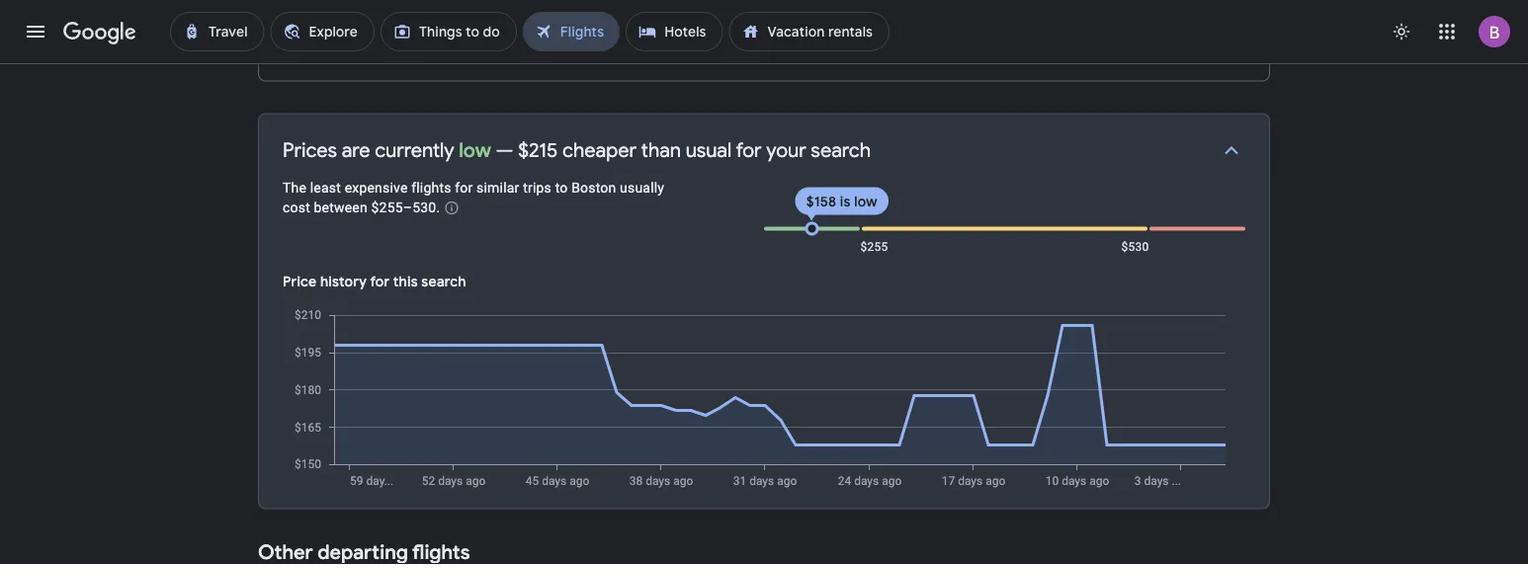 Task type: vqa. For each thing, say whether or not it's contained in the screenshot.
right search
yes



Task type: locate. For each thing, give the bounding box(es) containing it.
5
[[644, 23, 653, 43]]

expensive
[[345, 180, 408, 197]]

– left 2:56 pm
[[413, 23, 423, 43]]

1 horizontal spatial for
[[455, 180, 473, 197]]

1 horizontal spatial low
[[854, 194, 878, 212]]

—
[[496, 138, 514, 164]]

similar
[[477, 180, 519, 197]]

1 vertical spatial –
[[666, 47, 674, 61]]

0 horizontal spatial –
[[413, 23, 423, 43]]

trips
[[523, 180, 552, 197]]

2 vertical spatial for
[[370, 274, 390, 292]]

2:56 pm
[[426, 23, 483, 43]]

price history graph image
[[281, 308, 1245, 489]]

low left —
[[459, 138, 491, 164]]

price
[[283, 274, 317, 292]]

low
[[459, 138, 491, 164], [854, 194, 878, 212]]

usually cost between
[[283, 180, 664, 217]]

0 vertical spatial search
[[811, 138, 871, 164]]

nonstop flight. element
[[772, 23, 834, 46]]

for up the learn more about price insights icon
[[455, 180, 473, 197]]

search right this
[[421, 274, 466, 292]]

5 hr 36 min lax – bos
[[644, 23, 723, 61]]

0 horizontal spatial low
[[459, 138, 491, 164]]

hr
[[657, 23, 672, 43]]

6:20 am – 2:56 pm delta
[[350, 23, 483, 61]]

the least expensive flights for similar trips to boston
[[283, 180, 616, 197]]

learn more about price insights image
[[444, 201, 460, 216]]

price history graph application
[[281, 308, 1245, 489]]

price history for this search
[[283, 274, 466, 292]]

$255
[[860, 240, 888, 254]]

0 horizontal spatial search
[[421, 274, 466, 292]]

– inside 5 hr 36 min lax – bos
[[666, 47, 674, 61]]

for
[[736, 138, 762, 164], [455, 180, 473, 197], [370, 274, 390, 292]]

1 horizontal spatial –
[[666, 47, 674, 61]]

0 horizontal spatial for
[[370, 274, 390, 292]]

0 vertical spatial low
[[459, 138, 491, 164]]

1 vertical spatial low
[[854, 194, 878, 212]]

0 vertical spatial –
[[413, 23, 423, 43]]

prices
[[283, 138, 337, 164]]

$255–530
[[371, 200, 436, 217]]

low right is
[[854, 194, 878, 212]]

Departure time: 6:20 AM. text field
[[350, 23, 409, 43]]

your
[[766, 138, 806, 164]]

cheaper
[[562, 138, 636, 164]]

nonstop
[[772, 23, 834, 43]]

the
[[283, 180, 307, 197]]

for left your
[[736, 138, 762, 164]]

search up $158 is low
[[811, 138, 871, 164]]

– down hr
[[666, 47, 674, 61]]

cost
[[283, 200, 310, 217]]

1 horizontal spatial search
[[811, 138, 871, 164]]

search
[[811, 138, 871, 164], [421, 274, 466, 292]]

is
[[840, 194, 851, 212]]

1 vertical spatial search
[[421, 274, 466, 292]]

bos
[[674, 47, 698, 61]]

boston
[[571, 180, 616, 197]]

$158
[[806, 194, 837, 212]]

–
[[413, 23, 423, 43], [666, 47, 674, 61]]

$215
[[518, 138, 558, 164]]

0 vertical spatial for
[[736, 138, 762, 164]]

for left this
[[370, 274, 390, 292]]

delta
[[350, 47, 379, 61]]

than
[[641, 138, 681, 164]]



Task type: describe. For each thing, give the bounding box(es) containing it.
Arrival time: 2:56 PM. text field
[[426, 23, 483, 43]]

usual
[[686, 138, 732, 164]]

currently
[[375, 138, 454, 164]]

min
[[697, 23, 723, 43]]

are
[[342, 138, 370, 164]]

total duration 5 hr 36 min. element
[[644, 23, 772, 46]]

main menu image
[[24, 20, 47, 43]]

history
[[320, 274, 367, 292]]

leaves los angeles international airport at 6:20 am on saturday, december 2 and arrives at boston logan international airport at 2:56 pm on saturday, december 2. element
[[350, 23, 483, 43]]

flights
[[411, 180, 451, 197]]

1 vertical spatial for
[[455, 180, 473, 197]]

$158 is low
[[806, 194, 878, 212]]

to
[[555, 180, 568, 197]]

$530
[[1121, 240, 1149, 254]]

between
[[314, 200, 368, 217]]

36
[[675, 23, 693, 43]]

$255–530 .
[[371, 200, 440, 217]]

change appearance image
[[1378, 8, 1425, 55]]

6:20 am
[[350, 23, 409, 43]]

usually
[[620, 180, 664, 197]]

– inside 6:20 am – 2:56 pm delta
[[413, 23, 423, 43]]

2 horizontal spatial for
[[736, 138, 762, 164]]

least
[[310, 180, 341, 197]]

.
[[436, 200, 440, 217]]

lax
[[644, 47, 666, 61]]

prices are currently low — $215 cheaper than usual for your search
[[283, 138, 871, 164]]

this
[[393, 274, 418, 292]]



